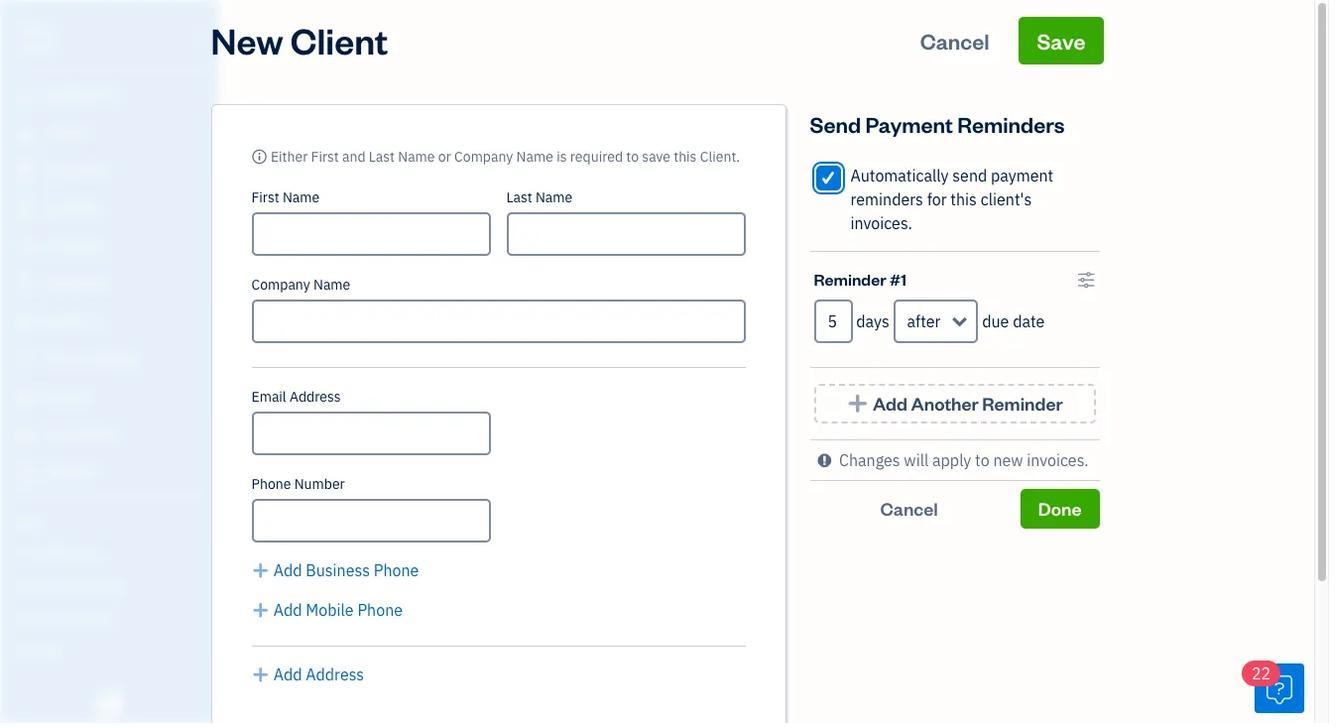 Task type: describe. For each thing, give the bounding box(es) containing it.
add for add business phone
[[273, 560, 302, 580]]

email address
[[251, 388, 341, 406]]

after
[[907, 311, 941, 331]]

freshbooks image
[[93, 691, 125, 715]]

will
[[904, 450, 929, 470]]

team members image
[[15, 546, 212, 561]]

business
[[306, 560, 370, 580]]

money image
[[13, 388, 37, 408]]

email
[[251, 388, 286, 406]]

1 vertical spatial cancel button
[[810, 489, 1008, 529]]

add address
[[273, 665, 364, 684]]

check image
[[819, 168, 837, 187]]

taras
[[16, 18, 55, 38]]

0 vertical spatial cancel button
[[902, 17, 1007, 64]]

dashboard image
[[13, 86, 37, 106]]

1 horizontal spatial to
[[975, 450, 989, 470]]

0 vertical spatial reminder
[[814, 269, 886, 290]]

Payment reminder offset in days text field
[[814, 300, 852, 343]]

taras owner
[[16, 18, 55, 55]]

client's
[[981, 189, 1032, 209]]

0 vertical spatial first
[[311, 148, 339, 166]]

name left is
[[516, 148, 553, 166]]

payment image
[[13, 237, 37, 257]]

name for last name
[[535, 188, 572, 206]]

last name
[[506, 188, 572, 206]]

cancel for bottommost the 'cancel' button
[[880, 497, 938, 520]]

plus image for add address
[[251, 663, 270, 686]]

done button
[[1020, 489, 1099, 529]]

add business phone button
[[251, 558, 419, 582]]

phone for add mobile phone
[[357, 600, 403, 620]]

send payment reminders
[[810, 110, 1065, 138]]

plus image for add business phone
[[251, 558, 270, 582]]

client image
[[13, 124, 37, 144]]

phone number
[[251, 475, 345, 493]]

22 button
[[1242, 661, 1304, 713]]

resource center badge image
[[1255, 664, 1304, 713]]

chart image
[[13, 425, 37, 445]]

client.
[[700, 148, 740, 166]]

add mobile phone button
[[251, 598, 403, 622]]

Payment reminder timing (before or after due date) field
[[893, 300, 978, 343]]

save button
[[1019, 17, 1103, 64]]

timer image
[[13, 350, 37, 370]]

payment
[[991, 166, 1054, 185]]

primary image
[[251, 148, 267, 166]]

mobile
[[306, 600, 354, 620]]

1 vertical spatial last
[[506, 188, 532, 206]]

date
[[1013, 311, 1045, 331]]

add mobile phone
[[273, 600, 403, 620]]

automatically
[[850, 166, 949, 185]]

First Name text field
[[251, 212, 490, 256]]

send
[[952, 166, 987, 185]]

expense image
[[13, 275, 37, 295]]

estimate image
[[13, 162, 37, 182]]

phone for add business phone
[[374, 560, 419, 580]]

apply
[[932, 450, 971, 470]]

number
[[294, 475, 345, 493]]

owner
[[16, 40, 52, 55]]

first name
[[251, 188, 320, 206]]

Email Address text field
[[251, 412, 490, 455]]

0 vertical spatial last
[[369, 148, 395, 166]]

items and services image
[[15, 577, 212, 593]]

apps image
[[15, 514, 212, 530]]

settings image
[[15, 641, 212, 657]]



Task type: vqa. For each thing, say whether or not it's contained in the screenshot.
Done
yes



Task type: locate. For each thing, give the bounding box(es) containing it.
add business phone
[[273, 560, 419, 580]]

save
[[1037, 27, 1086, 55]]

invoices. up done
[[1027, 450, 1089, 470]]

changes will apply to new invoices.
[[839, 450, 1089, 470]]

company name
[[251, 276, 350, 294]]

invoices. down reminders
[[850, 213, 912, 233]]

0 vertical spatial plus image
[[846, 394, 869, 414]]

plus image
[[846, 394, 869, 414], [251, 598, 270, 622]]

new
[[993, 450, 1023, 470]]

name for company name
[[313, 276, 350, 294]]

edit reminder #1 message image
[[1077, 268, 1095, 292]]

address for email address
[[290, 388, 341, 406]]

address
[[290, 388, 341, 406], [306, 665, 364, 684]]

22
[[1252, 664, 1271, 683]]

reminder # 1
[[814, 269, 907, 290]]

2 vertical spatial phone
[[357, 600, 403, 620]]

either
[[271, 148, 308, 166]]

0 horizontal spatial to
[[626, 148, 639, 166]]

this down send
[[951, 189, 977, 209]]

name left or
[[398, 148, 435, 166]]

add inside add business phone button
[[273, 560, 302, 580]]

to left "save"
[[626, 148, 639, 166]]

add left the mobile
[[273, 600, 302, 620]]

first down primary image
[[251, 188, 279, 206]]

new client
[[211, 17, 388, 63]]

first left "and" in the left top of the page
[[311, 148, 339, 166]]

payment
[[865, 110, 953, 138]]

reminder inside button
[[982, 392, 1063, 415]]

plus image left the mobile
[[251, 598, 270, 622]]

name down first name text field
[[313, 276, 350, 294]]

add inside add mobile phone button
[[273, 600, 302, 620]]

invoices. inside the automatically send payment reminders for this client's invoices.
[[850, 213, 912, 233]]

reminders
[[850, 189, 923, 209]]

phone down phone number text box
[[374, 560, 419, 580]]

company down first name
[[251, 276, 310, 294]]

plus image for add mobile phone
[[251, 598, 270, 622]]

1 vertical spatial cancel
[[880, 497, 938, 520]]

address inside button
[[306, 665, 364, 684]]

last right "and" in the left top of the page
[[369, 148, 395, 166]]

bank connections image
[[15, 609, 212, 625]]

main element
[[0, 0, 268, 723]]

and
[[342, 148, 366, 166]]

1 vertical spatial company
[[251, 276, 310, 294]]

name down "either"
[[283, 188, 320, 206]]

0 horizontal spatial plus image
[[251, 598, 270, 622]]

0 vertical spatial invoices.
[[850, 213, 912, 233]]

1 vertical spatial address
[[306, 665, 364, 684]]

to
[[626, 148, 639, 166], [975, 450, 989, 470]]

0 vertical spatial company
[[454, 148, 513, 166]]

0 horizontal spatial this
[[674, 148, 697, 166]]

automatically send payment reminders for this client's invoices.
[[850, 166, 1054, 233]]

this right "save"
[[674, 148, 697, 166]]

for
[[927, 189, 947, 209]]

due date
[[982, 311, 1045, 331]]

0 horizontal spatial invoices.
[[850, 213, 912, 233]]

1 vertical spatial first
[[251, 188, 279, 206]]

1 horizontal spatial invoices.
[[1027, 450, 1089, 470]]

0 vertical spatial address
[[290, 388, 341, 406]]

address down add mobile phone
[[306, 665, 364, 684]]

cancel up 'send payment reminders'
[[920, 27, 989, 55]]

address right email
[[290, 388, 341, 406]]

cancel for topmost the 'cancel' button
[[920, 27, 989, 55]]

1 horizontal spatial first
[[311, 148, 339, 166]]

1 vertical spatial reminder
[[982, 392, 1063, 415]]

1
[[901, 269, 907, 290]]

add address button
[[251, 663, 364, 686]]

1 horizontal spatial company
[[454, 148, 513, 166]]

phone right the mobile
[[357, 600, 403, 620]]

save
[[642, 148, 670, 166]]

1 vertical spatial invoices.
[[1027, 450, 1089, 470]]

Phone Number text field
[[251, 499, 490, 543]]

name for first name
[[283, 188, 320, 206]]

add left the business
[[273, 560, 302, 580]]

exclamationcircle image
[[818, 448, 831, 472]]

plus image for add another reminder
[[846, 394, 869, 414]]

phone inside add business phone button
[[374, 560, 419, 580]]

reminders
[[957, 110, 1065, 138]]

required
[[570, 148, 623, 166]]

client
[[290, 17, 388, 63]]

done
[[1038, 497, 1082, 520]]

0 horizontal spatial first
[[251, 188, 279, 206]]

add another reminder button
[[814, 384, 1095, 424]]

add another reminder
[[873, 392, 1063, 415]]

invoices.
[[850, 213, 912, 233], [1027, 450, 1089, 470]]

either first and last name or company name is required to save this client.
[[271, 148, 740, 166]]

1 horizontal spatial last
[[506, 188, 532, 206]]

or
[[438, 148, 451, 166]]

add for add mobile phone
[[273, 600, 302, 620]]

add down add mobile phone button
[[273, 665, 302, 684]]

report image
[[13, 463, 37, 483]]

last down either first and last name or company name is required to save this client.
[[506, 188, 532, 206]]

0 horizontal spatial company
[[251, 276, 310, 294]]

1 vertical spatial plus image
[[251, 663, 270, 686]]

add inside add address button
[[273, 665, 302, 684]]

plus image inside add another reminder button
[[846, 394, 869, 414]]

address for add address
[[306, 665, 364, 684]]

plus image left add address in the bottom left of the page
[[251, 663, 270, 686]]

reminder left the #
[[814, 269, 886, 290]]

Company Name text field
[[251, 300, 745, 343]]

add inside add another reminder button
[[873, 392, 907, 415]]

add for add another reminder
[[873, 392, 907, 415]]

this
[[674, 148, 697, 166], [951, 189, 977, 209]]

send
[[810, 110, 861, 138]]

1 vertical spatial plus image
[[251, 598, 270, 622]]

1 horizontal spatial reminder
[[982, 392, 1063, 415]]

0 vertical spatial this
[[674, 148, 697, 166]]

1 horizontal spatial this
[[951, 189, 977, 209]]

cancel button
[[902, 17, 1007, 64], [810, 489, 1008, 529]]

is
[[557, 148, 567, 166]]

add left another
[[873, 392, 907, 415]]

cancel button up 'send payment reminders'
[[902, 17, 1007, 64]]

0 vertical spatial to
[[626, 148, 639, 166]]

0 vertical spatial cancel
[[920, 27, 989, 55]]

days
[[856, 311, 889, 331]]

phone
[[251, 475, 291, 493], [374, 560, 419, 580], [357, 600, 403, 620]]

reminder
[[814, 269, 886, 290], [982, 392, 1063, 415]]

0 vertical spatial phone
[[251, 475, 291, 493]]

this inside the automatically send payment reminders for this client's invoices.
[[951, 189, 977, 209]]

first
[[311, 148, 339, 166], [251, 188, 279, 206]]

phone left number
[[251, 475, 291, 493]]

#
[[890, 269, 901, 290]]

0 vertical spatial plus image
[[251, 558, 270, 582]]

changes
[[839, 450, 900, 470]]

name
[[398, 148, 435, 166], [516, 148, 553, 166], [283, 188, 320, 206], [535, 188, 572, 206], [313, 276, 350, 294]]

0 horizontal spatial reminder
[[814, 269, 886, 290]]

plus image up changes at the bottom of the page
[[846, 394, 869, 414]]

project image
[[13, 312, 37, 332]]

another
[[911, 392, 979, 415]]

add
[[873, 392, 907, 415], [273, 560, 302, 580], [273, 600, 302, 620], [273, 665, 302, 684]]

cancel
[[920, 27, 989, 55], [880, 497, 938, 520]]

2 plus image from the top
[[251, 663, 270, 686]]

cancel button down will
[[810, 489, 1008, 529]]

1 vertical spatial this
[[951, 189, 977, 209]]

cancel down will
[[880, 497, 938, 520]]

company
[[454, 148, 513, 166], [251, 276, 310, 294]]

new
[[211, 17, 283, 63]]

to left new
[[975, 450, 989, 470]]

plus image left the business
[[251, 558, 270, 582]]

last
[[369, 148, 395, 166], [506, 188, 532, 206]]

reminder up new
[[982, 392, 1063, 415]]

1 plus image from the top
[[251, 558, 270, 582]]

plus image
[[251, 558, 270, 582], [251, 663, 270, 686]]

company right or
[[454, 148, 513, 166]]

1 vertical spatial phone
[[374, 560, 419, 580]]

name down is
[[535, 188, 572, 206]]

0 horizontal spatial last
[[369, 148, 395, 166]]

Last Name text field
[[506, 212, 745, 256]]

1 vertical spatial to
[[975, 450, 989, 470]]

invoice image
[[13, 199, 37, 219]]

1 horizontal spatial plus image
[[846, 394, 869, 414]]

add for add address
[[273, 665, 302, 684]]

phone inside add mobile phone button
[[357, 600, 403, 620]]

due
[[982, 311, 1009, 331]]



